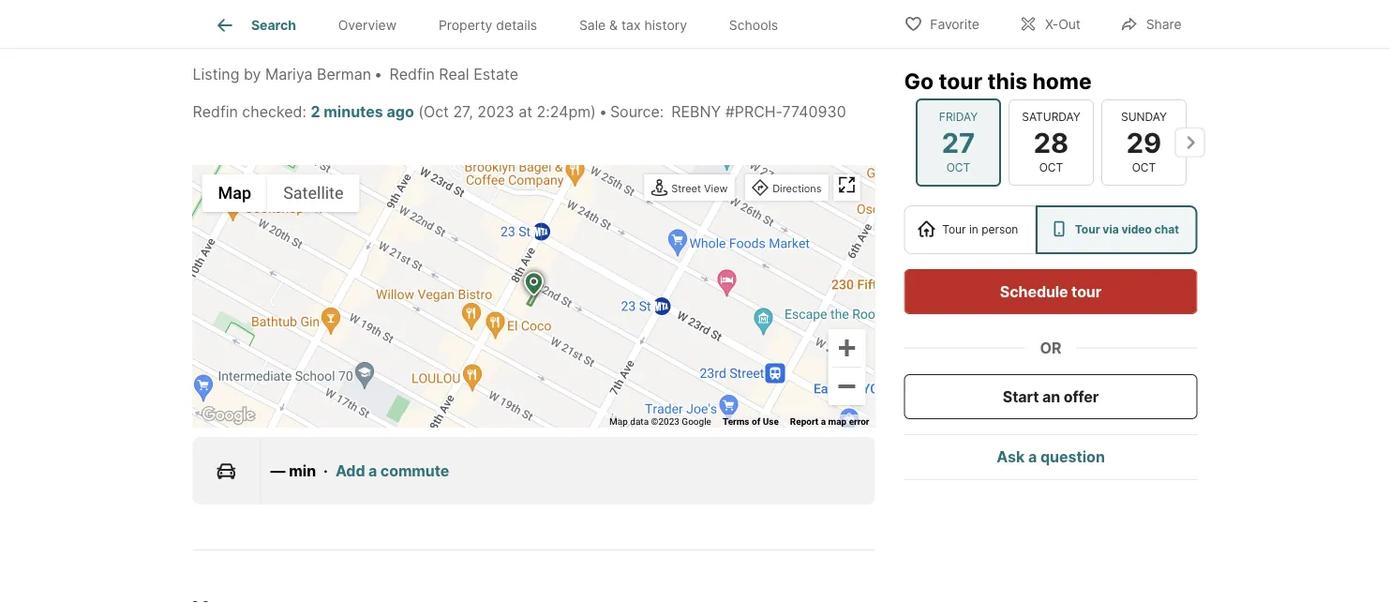Task type: locate. For each thing, give the bounding box(es) containing it.
estate
[[474, 65, 519, 83]]

details
[[496, 17, 537, 33]]

1 vertical spatial tour
[[1072, 282, 1102, 301]]

map button
[[202, 175, 267, 212]]

a for ask
[[1029, 448, 1037, 466]]

checked:
[[242, 103, 307, 121]]

add
[[336, 462, 365, 480]]

or
[[1040, 339, 1062, 357]]

x-out button
[[1003, 4, 1097, 43]]

tour inside button
[[1072, 282, 1102, 301]]

oct for 29
[[1132, 161, 1156, 174]]

street view
[[672, 183, 728, 195]]

next image
[[1176, 127, 1206, 157]]

sunday
[[1121, 110, 1167, 124]]

a for report
[[821, 416, 826, 428]]

offer
[[1064, 387, 1099, 406]]

sale & tax history tab
[[558, 3, 708, 48]]

real
[[439, 65, 470, 83]]

lot
[[309, 6, 327, 25]]

an
[[1043, 387, 1061, 406]]

search
[[251, 17, 296, 33]]

map inside popup button
[[218, 184, 251, 203]]

(oct
[[418, 103, 449, 121]]

history
[[645, 17, 687, 33]]

2,469 sq ft lot
[[226, 6, 327, 25]]

a right "add" at the bottom left of page
[[369, 462, 377, 480]]

tour up friday
[[939, 68, 983, 94]]

map for map data ©2023 google
[[610, 416, 628, 428]]

3 oct from the left
[[1132, 161, 1156, 174]]

oct inside sunday 29 oct
[[1132, 161, 1156, 174]]

27,
[[453, 103, 473, 121]]

1 tour from the left
[[943, 223, 966, 236]]

0 vertical spatial map
[[218, 184, 251, 203]]

oct down 29
[[1132, 161, 1156, 174]]

map left data at the left of the page
[[610, 416, 628, 428]]

source:
[[610, 103, 664, 121]]

1 horizontal spatial oct
[[1039, 161, 1063, 174]]

tour in person
[[943, 223, 1019, 236]]

1 horizontal spatial tour
[[1075, 223, 1101, 236]]

2 minutes ago link
[[311, 103, 414, 121], [311, 103, 414, 121]]

1 vertical spatial map
[[610, 416, 628, 428]]

home
[[1033, 68, 1092, 94]]

map
[[218, 184, 251, 203], [610, 416, 628, 428]]

0 horizontal spatial map
[[218, 184, 251, 203]]

tour left via
[[1075, 223, 1101, 236]]

tour for tour in person
[[943, 223, 966, 236]]

• left source:
[[599, 103, 608, 121]]

0 horizontal spatial tour
[[943, 223, 966, 236]]

28
[[1034, 126, 1069, 159]]

terms of use link
[[723, 416, 779, 428]]

• right berman
[[374, 65, 383, 83]]

directions
[[773, 183, 822, 195]]

street
[[672, 183, 701, 195]]

saturday
[[1022, 110, 1081, 124]]

share button
[[1105, 4, 1198, 43]]

0 horizontal spatial tour
[[939, 68, 983, 94]]

tour via video chat option
[[1036, 205, 1198, 254]]

1 vertical spatial redfin
[[193, 103, 238, 121]]

0 horizontal spatial redfin
[[193, 103, 238, 121]]

tour in person option
[[905, 205, 1036, 254]]

listing by mariya berman • redfin real estate
[[193, 65, 519, 83]]

redfin up the ago
[[390, 65, 435, 83]]

redfin down listing
[[193, 103, 238, 121]]

2 tour from the left
[[1075, 223, 1101, 236]]

oct down 28
[[1039, 161, 1063, 174]]

1 horizontal spatial a
[[821, 416, 826, 428]]

minutes
[[324, 103, 383, 121]]

start an offer button
[[905, 374, 1198, 419]]

0 horizontal spatial oct
[[946, 161, 970, 174]]

friday 27 oct
[[939, 110, 978, 174]]

add a commute button
[[336, 460, 449, 482]]

satellite
[[283, 184, 344, 203]]

©2023
[[651, 416, 680, 428]]

min
[[289, 462, 316, 480]]

rebny
[[672, 103, 721, 121]]

a left "map"
[[821, 416, 826, 428]]

2
[[311, 103, 320, 121]]

0 horizontal spatial •
[[374, 65, 383, 83]]

report
[[790, 416, 819, 428]]

list box
[[905, 205, 1198, 254]]

tour left in
[[943, 223, 966, 236]]

2 oct from the left
[[1039, 161, 1063, 174]]

a right ask
[[1029, 448, 1037, 466]]

redfin
[[390, 65, 435, 83], [193, 103, 238, 121]]

2 horizontal spatial oct
[[1132, 161, 1156, 174]]

ft
[[294, 6, 304, 25]]

redfin checked: 2 minutes ago (oct 27, 2023 at 2:24pm) • source: rebny # prch-7740930
[[193, 103, 847, 121]]

—
[[271, 462, 286, 480]]

oct inside saturday 28 oct
[[1039, 161, 1063, 174]]

menu bar containing map
[[202, 175, 360, 212]]

1 horizontal spatial •
[[599, 103, 608, 121]]

oct inside friday 27 oct
[[946, 161, 970, 174]]

None button
[[916, 98, 1001, 187], [1009, 99, 1094, 186], [1101, 99, 1187, 186], [916, 98, 1001, 187], [1009, 99, 1094, 186], [1101, 99, 1187, 186]]

error
[[849, 416, 870, 428]]

tab list
[[193, 0, 815, 48]]

map left the satellite popup button
[[218, 184, 251, 203]]

2 horizontal spatial a
[[1029, 448, 1037, 466]]

menu bar
[[202, 175, 360, 212]]

1 horizontal spatial redfin
[[390, 65, 435, 83]]

overview
[[338, 17, 397, 33]]

go
[[905, 68, 934, 94]]

0 vertical spatial tour
[[939, 68, 983, 94]]

tour
[[943, 223, 966, 236], [1075, 223, 1101, 236]]

1 horizontal spatial map
[[610, 416, 628, 428]]

tab list containing search
[[193, 0, 815, 48]]

oct down 27 at the top right
[[946, 161, 970, 174]]

1 oct from the left
[[946, 161, 970, 174]]

tour right schedule
[[1072, 282, 1102, 301]]

1 horizontal spatial tour
[[1072, 282, 1102, 301]]

tour for go
[[939, 68, 983, 94]]

map for map
[[218, 184, 251, 203]]

schools tab
[[708, 3, 800, 48]]

1 vertical spatial •
[[599, 103, 608, 121]]

in
[[970, 223, 979, 236]]

tax
[[622, 17, 641, 33]]

0 vertical spatial redfin
[[390, 65, 435, 83]]

·
[[324, 462, 328, 480]]

search link
[[214, 14, 296, 37]]

tour
[[939, 68, 983, 94], [1072, 282, 1102, 301]]

favorite
[[931, 16, 980, 32]]



Task type: vqa. For each thing, say whether or not it's contained in the screenshot.
the bottommost Score
no



Task type: describe. For each thing, give the bounding box(es) containing it.
google image
[[197, 404, 259, 428]]

#
[[726, 103, 735, 121]]

x-out
[[1046, 16, 1081, 32]]

this
[[988, 68, 1028, 94]]

question
[[1041, 448, 1106, 466]]

view
[[704, 183, 728, 195]]

listing
[[193, 65, 240, 83]]

ago
[[387, 103, 414, 121]]

property
[[439, 17, 493, 33]]

tour for tour via video chat
[[1075, 223, 1101, 236]]

directions button
[[748, 177, 827, 202]]

list box containing tour in person
[[905, 205, 1198, 254]]

go tour this home
[[905, 68, 1092, 94]]

0 vertical spatial •
[[374, 65, 383, 83]]

map region
[[61, 123, 1022, 603]]

data
[[630, 416, 649, 428]]

map
[[829, 416, 847, 428]]

terms
[[723, 416, 750, 428]]

2:24pm)
[[537, 103, 596, 121]]

tour for schedule
[[1072, 282, 1102, 301]]

map data ©2023 google
[[610, 416, 712, 428]]

7740930
[[783, 103, 847, 121]]

by
[[244, 65, 261, 83]]

ask a question
[[997, 448, 1106, 466]]

satellite button
[[267, 175, 360, 212]]

google
[[682, 416, 712, 428]]

prch-
[[735, 103, 783, 121]]

2,469
[[226, 6, 268, 25]]

property details
[[439, 17, 537, 33]]

x-
[[1046, 16, 1059, 32]]

street view button
[[646, 177, 733, 202]]

— min · add a commute
[[271, 462, 449, 480]]

report a map error
[[790, 416, 870, 428]]

saturday 28 oct
[[1022, 110, 1081, 174]]

ask
[[997, 448, 1025, 466]]

2023
[[478, 103, 515, 121]]

sunday 29 oct
[[1121, 110, 1167, 174]]

&
[[610, 17, 618, 33]]

29
[[1127, 126, 1162, 159]]

berman
[[317, 65, 371, 83]]

start an offer
[[1003, 387, 1099, 406]]

tour via video chat
[[1075, 223, 1180, 236]]

report a map error link
[[790, 416, 870, 428]]

sale & tax history
[[579, 17, 687, 33]]

of
[[752, 416, 761, 428]]

ask a question link
[[997, 448, 1106, 466]]

0 horizontal spatial a
[[369, 462, 377, 480]]

use
[[763, 416, 779, 428]]

friday
[[939, 110, 978, 124]]

share
[[1147, 16, 1182, 32]]

start
[[1003, 387, 1040, 406]]

sq
[[272, 6, 289, 25]]

oct for 27
[[946, 161, 970, 174]]

schools
[[729, 17, 779, 33]]

sale
[[579, 17, 606, 33]]

out
[[1059, 16, 1081, 32]]

schedule tour button
[[905, 269, 1198, 314]]

person
[[982, 223, 1019, 236]]

at
[[519, 103, 533, 121]]

schedule
[[1000, 282, 1069, 301]]

video
[[1122, 223, 1152, 236]]

27
[[942, 126, 975, 159]]

schedule tour
[[1000, 282, 1102, 301]]

favorite button
[[888, 4, 996, 43]]

terms of use
[[723, 416, 779, 428]]

chat
[[1155, 223, 1180, 236]]

via
[[1103, 223, 1119, 236]]

commute
[[381, 462, 449, 480]]

property details tab
[[418, 3, 558, 48]]

oct for 28
[[1039, 161, 1063, 174]]

mariya
[[265, 65, 313, 83]]

overview tab
[[317, 3, 418, 48]]



